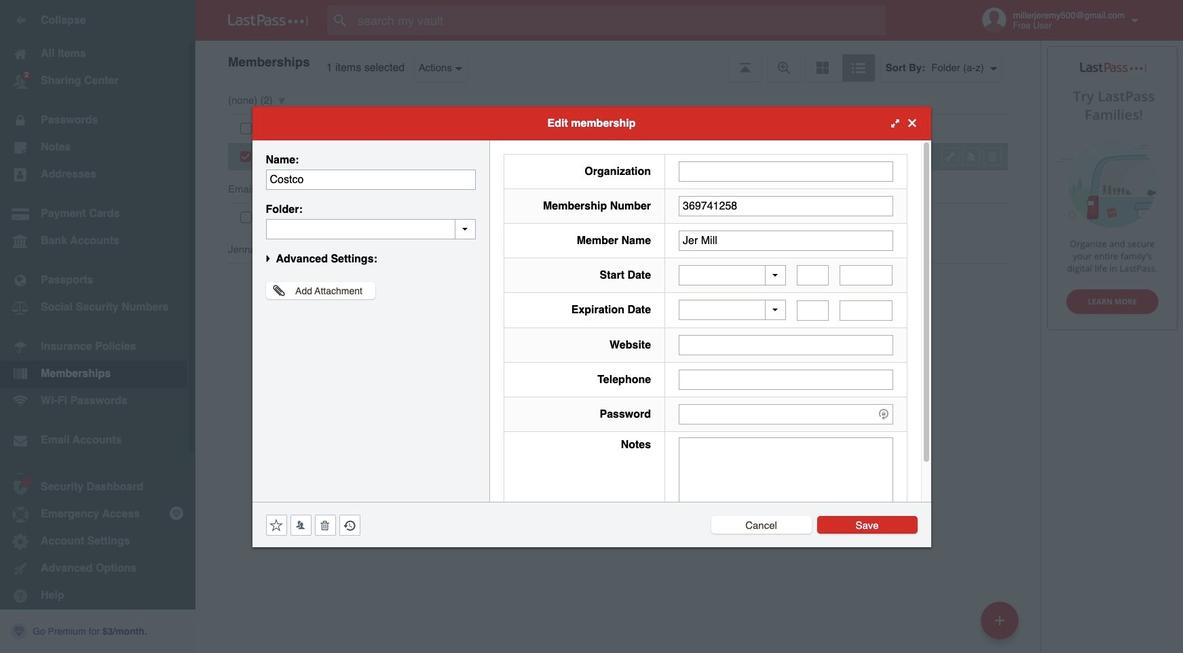 Task type: vqa. For each thing, say whether or not it's contained in the screenshot.
New item ICON
yes



Task type: describe. For each thing, give the bounding box(es) containing it.
new item navigation
[[976, 598, 1027, 654]]

new item image
[[995, 616, 1005, 626]]



Task type: locate. For each thing, give the bounding box(es) containing it.
lastpass image
[[228, 14, 308, 26]]

None password field
[[679, 404, 893, 425]]

main navigation navigation
[[0, 0, 196, 654]]

search my vault text field
[[327, 5, 912, 35]]

None text field
[[679, 161, 893, 182], [679, 196, 893, 216], [679, 230, 893, 251], [797, 265, 829, 286], [839, 265, 893, 286], [797, 300, 829, 321], [839, 300, 893, 321], [679, 335, 893, 355], [679, 370, 893, 390], [679, 161, 893, 182], [679, 196, 893, 216], [679, 230, 893, 251], [797, 265, 829, 286], [839, 265, 893, 286], [797, 300, 829, 321], [839, 300, 893, 321], [679, 335, 893, 355], [679, 370, 893, 390]]

dialog
[[252, 106, 931, 547]]

Search search field
[[327, 5, 912, 35]]

vault options navigation
[[196, 41, 1041, 81]]

None text field
[[266, 169, 476, 190], [266, 219, 476, 239], [679, 438, 893, 522], [266, 169, 476, 190], [266, 219, 476, 239], [679, 438, 893, 522]]



